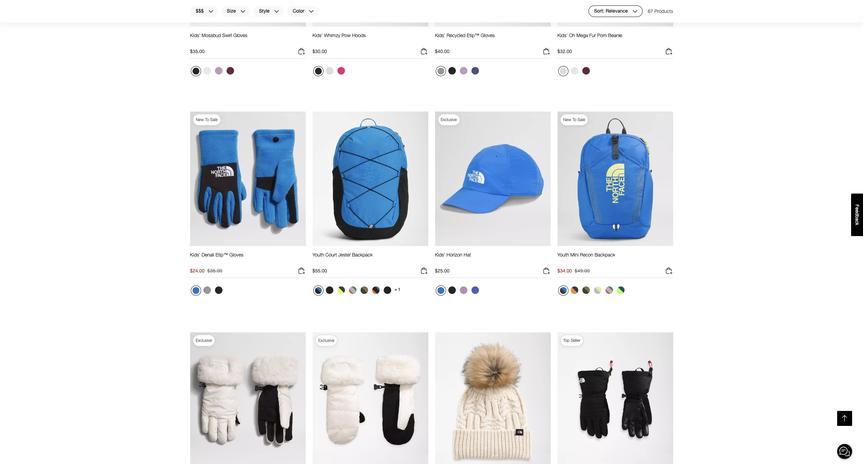 Task type: vqa. For each thing, say whether or not it's contained in the screenshot.
Snow
no



Task type: describe. For each thing, give the bounding box(es) containing it.
2 utility brown camo texture print/pine needle radio from the left
[[581, 285, 592, 296]]

mega
[[577, 32, 589, 38]]

tnf black/tnf white image for the tnf black/tnf white option related to super sonic blue/tnf black radio
[[326, 287, 334, 294]]

tnf black tnf marker logo print/tnf black image
[[384, 287, 391, 294]]

b
[[855, 215, 861, 218]]

youth court jester backpack
[[313, 252, 373, 258]]

kids' recycled etip™ gloves button
[[435, 32, 495, 45]]

recon
[[581, 252, 594, 258]]

$55.00 button
[[313, 267, 429, 278]]

$24.00
[[190, 268, 205, 274]]

cave blue/tnf black/mandarin image
[[372, 287, 380, 294]]

mineral purple image
[[460, 287, 468, 294]]

to for mini
[[573, 117, 577, 122]]

sale for etip™
[[210, 117, 218, 122]]

relevance
[[606, 8, 628, 14]]

d
[[855, 213, 861, 215]]

TNF Medium Grey Heather radio
[[202, 285, 213, 296]]

backpack for youth court jester backpack
[[352, 252, 373, 258]]

Solar Blue radio
[[470, 285, 481, 296]]

Optic Blue/Asphalt Grey radio
[[559, 286, 569, 296]]

$$$
[[196, 8, 204, 14]]

Boysenberry radio
[[581, 65, 592, 76]]

kids' mossbud swirl mitts image
[[313, 332, 429, 464]]

$choose color$ option group for youth mini recon backpack
[[558, 285, 627, 299]]

fur
[[590, 32, 597, 38]]

gloves for kids' mossbud swirl gloves
[[234, 32, 248, 38]]

1 vertical spatial kids' oh mega fur pom beanie image
[[435, 332, 551, 464]]

Dark Sage/Misty Sage/Mr.Pink radio
[[348, 285, 358, 296]]

Dark Sage/Misty Sage/Mr.Pink radio
[[604, 285, 615, 296]]

$choose color$ option group for kids' denali etip™ gloves
[[190, 285, 225, 299]]

beanie
[[609, 32, 623, 38]]

67
[[649, 8, 654, 14]]

$35.00 inside dropdown button
[[190, 48, 205, 54]]

kids' for kids' whimzy pow hoods
[[313, 32, 323, 38]]

horizon
[[447, 252, 463, 258]]

+
[[395, 287, 397, 292]]

tnf black/tnf white image for the tnf black/tnf white option associated with optic blue radio
[[449, 287, 456, 294]]

youth mini recon backpack
[[558, 252, 616, 258]]

products
[[655, 8, 674, 14]]

kids' horizon hat button
[[435, 252, 471, 264]]

kids' whimzy pow hoods button
[[313, 32, 366, 45]]

f e e d b a c k
[[855, 205, 861, 225]]

Asphalt Grey/Cone Orange radio
[[570, 285, 580, 296]]

exclusive for kids' horizon hat image
[[441, 117, 457, 122]]

etip™ for denali
[[216, 252, 228, 258]]

youth mini recon backpack image
[[558, 111, 674, 247]]

2 e from the top
[[855, 210, 861, 213]]

dark sage/misty sage/mr.pink image
[[349, 287, 357, 294]]

sort: relevance button
[[589, 5, 643, 17]]

etip™ for recycled
[[467, 32, 480, 38]]

style
[[259, 8, 270, 14]]

$40.00
[[435, 48, 450, 54]]

Optic Blue radio
[[191, 286, 201, 296]]

hat
[[464, 252, 471, 258]]

c
[[855, 221, 861, 223]]

sale for recon
[[578, 117, 586, 122]]

tnf black/tnf black image
[[193, 68, 199, 75]]

$choose color$ option group for kids' whimzy pow hoods
[[313, 65, 348, 79]]

$32.00
[[558, 48, 573, 54]]

Sun Sprite/Dusty Periwinkle radio
[[593, 285, 604, 296]]

jester
[[339, 252, 351, 258]]

new to sale for denali
[[196, 117, 218, 122]]

solar blue image
[[472, 287, 479, 294]]

Lupine radio
[[459, 65, 469, 76]]

1 utility brown camo texture print/pine needle radio from the left
[[359, 285, 370, 296]]

kids' mossbud swirl gloves button
[[190, 32, 248, 45]]

lupine image
[[460, 67, 468, 75]]

kids' for kids' oh mega fur pom beanie
[[558, 32, 568, 38]]

asphalt grey/led yellow image
[[338, 287, 345, 294]]

1 horizontal spatial kids' oh mega fur pom beanie image
[[558, 0, 674, 27]]

sort:
[[595, 8, 605, 14]]

mini
[[571, 252, 579, 258]]

optic blue image for kids' horizon hat
[[438, 287, 445, 294]]

$34.00
[[558, 268, 573, 274]]

pow
[[342, 32, 351, 38]]

size
[[227, 8, 236, 14]]

kids' for kids' recycled etip™ gloves
[[435, 32, 446, 38]]

TNF Black/TNF Black radio
[[191, 66, 201, 76]]

Asphalt Grey/Led Yellow radio
[[336, 285, 347, 296]]

+ 1
[[395, 287, 401, 292]]

$25.00
[[435, 268, 450, 274]]

kids' mossbud swirl gloves
[[190, 32, 248, 38]]

youth mini recon backpack button
[[558, 252, 616, 264]]

style button
[[253, 5, 284, 17]]

tnf light grey heather image for tnf light grey heather option
[[326, 67, 334, 75]]

top
[[564, 338, 570, 343]]

gardenia white image for $35.00
[[203, 67, 211, 75]]

$35.00 button
[[190, 47, 306, 59]]

+ 1 button
[[394, 285, 402, 295]]

f e e d b a c k button
[[852, 194, 864, 236]]

dark sage/misty sage/mr.pink image
[[606, 287, 613, 294]]

$55.00
[[313, 268, 327, 274]]

tnf black/tnf white radio for super sonic blue/tnf black radio
[[324, 285, 335, 296]]

denali
[[202, 252, 214, 258]]

boysenberry gradient floral print image
[[227, 67, 234, 75]]

gloves for kids' recycled etip™ gloves
[[481, 32, 495, 38]]



Task type: locate. For each thing, give the bounding box(es) containing it.
1 horizontal spatial exclusive
[[319, 338, 335, 343]]

tnf black image for the rightmost tnf black option
[[449, 67, 456, 75]]

kids' horizon hat image
[[435, 111, 551, 247]]

$35.00 down "kids' denali etip™ gloves" button
[[207, 268, 223, 274]]

tnf black image
[[315, 68, 322, 75]]

$35.00
[[190, 48, 205, 54], [207, 268, 223, 274]]

2 optic blue image from the left
[[438, 287, 445, 294]]

youth for youth court jester backpack
[[313, 252, 324, 258]]

asphalt grey/cone orange image
[[571, 287, 579, 294]]

TNF Light Grey Heather radio
[[559, 66, 569, 76]]

0 horizontal spatial $35.00
[[190, 48, 205, 54]]

kids' left denali
[[190, 252, 201, 258]]

1 vertical spatial $35.00
[[207, 268, 223, 274]]

2 sale from the left
[[578, 117, 586, 122]]

tnf black image for the left tnf black option
[[215, 287, 223, 294]]

1 horizontal spatial backpack
[[595, 252, 616, 258]]

color button
[[287, 5, 319, 17]]

kids' denali etip™ gloves image
[[190, 111, 306, 247]]

1 horizontal spatial sale
[[578, 117, 586, 122]]

1 horizontal spatial utility brown camo texture print/pine needle image
[[583, 287, 590, 294]]

utility brown camo texture print/pine needle image for second utility brown camo texture print/pine needle option from the left
[[583, 287, 590, 294]]

1 horizontal spatial gardenia white image
[[571, 67, 579, 75]]

1 horizontal spatial to
[[573, 117, 577, 122]]

gardenia white image
[[203, 67, 211, 75], [571, 67, 579, 75]]

Mr. Pink radio
[[336, 65, 347, 76]]

pom
[[598, 32, 608, 38]]

back to top image
[[841, 415, 850, 423]]

sale
[[210, 117, 218, 122], [578, 117, 586, 122]]

kids' left horizon
[[435, 252, 446, 258]]

kids' montana ski gloves image
[[558, 332, 674, 464]]

gloves
[[234, 32, 248, 38], [481, 32, 495, 38], [230, 252, 244, 258]]

to
[[205, 117, 209, 122], [573, 117, 577, 122]]

0 horizontal spatial tnf light grey heather image
[[326, 67, 334, 75]]

to for denali
[[205, 117, 209, 122]]

1 new to sale from the left
[[196, 117, 218, 122]]

0 horizontal spatial utility brown camo texture print/pine needle image
[[361, 287, 368, 294]]

tnf black image right tnf medium grey heather radio
[[215, 287, 223, 294]]

utility brown camo texture print/pine needle image
[[361, 287, 368, 294], [583, 287, 590, 294]]

1 backpack from the left
[[352, 252, 373, 258]]

1 new from the left
[[196, 117, 204, 122]]

$choose color$ option group
[[190, 65, 237, 79], [313, 65, 348, 79], [435, 65, 482, 79], [558, 65, 593, 79], [190, 285, 225, 299], [313, 285, 394, 299], [435, 285, 482, 299], [558, 285, 627, 299]]

1 horizontal spatial tnf light grey heather image
[[560, 68, 567, 75]]

court
[[326, 252, 337, 258]]

kids' left mossbud
[[190, 32, 201, 38]]

Cave Blue radio
[[470, 65, 481, 76]]

kids' oh mega fur pom beanie button
[[558, 32, 623, 45]]

1 horizontal spatial youth
[[558, 252, 570, 258]]

backpack
[[352, 252, 373, 258], [595, 252, 616, 258]]

0 horizontal spatial utility brown camo texture print/pine needle radio
[[359, 285, 370, 296]]

TNF Black radio
[[313, 66, 324, 76]]

youth for youth mini recon backpack
[[558, 252, 570, 258]]

kids' mossbud swirl gloves image
[[190, 0, 306, 27], [190, 332, 306, 464]]

1 to from the left
[[205, 117, 209, 122]]

tnf black image
[[449, 67, 456, 75], [215, 287, 223, 294]]

Super Sonic Blue/TNF Black radio
[[313, 286, 324, 296]]

1 horizontal spatial utility brown camo texture print/pine needle radio
[[581, 285, 592, 296]]

Gardenia White radio
[[202, 65, 213, 76]]

0 horizontal spatial tnf black radio
[[213, 285, 224, 296]]

utility brown camo texture print/pine needle image right dark sage/misty sage/mr.pink icon
[[361, 287, 368, 294]]

$choose color$ option group for kids' mossbud swirl gloves
[[190, 65, 237, 79]]

tnf light grey heather image right tnf black image
[[326, 67, 334, 75]]

optic blue image inside radio
[[438, 287, 445, 294]]

1 e from the top
[[855, 207, 861, 210]]

Gardenia White radio
[[570, 65, 580, 76]]

utility brown camo texture print/pine needle radio right dark sage/misty sage/mr.pink icon
[[359, 285, 370, 296]]

tnf medium grey heather image
[[438, 68, 445, 75]]

0 vertical spatial tnf black image
[[449, 67, 456, 75]]

tnf black/tnf white image right super sonic blue/tnf black radio
[[326, 287, 334, 294]]

1 horizontal spatial $35.00
[[207, 268, 223, 274]]

1 kids' mossbud swirl gloves image from the top
[[190, 0, 306, 27]]

0 horizontal spatial optic blue image
[[193, 287, 199, 294]]

2 youth from the left
[[558, 252, 570, 258]]

$30.00
[[313, 48, 327, 54]]

kids' mossbud swirl gloves image for kids' mossbud swirl mitts image
[[190, 332, 306, 464]]

seller
[[571, 338, 581, 343]]

1 gardenia white image from the left
[[203, 67, 211, 75]]

etip™ right recycled
[[467, 32, 480, 38]]

swirl
[[222, 32, 232, 38]]

0 vertical spatial $35.00
[[190, 48, 205, 54]]

gardenia white image right tnf light grey heather radio
[[571, 67, 579, 75]]

0 horizontal spatial tnf black/tnf white image
[[326, 287, 334, 294]]

e up b
[[855, 210, 861, 213]]

gardenia white image for $32.00
[[571, 67, 579, 75]]

youth
[[313, 252, 324, 258], [558, 252, 570, 258]]

1 tnf black/tnf white radio from the left
[[324, 285, 335, 296]]

kids' left whimzy
[[313, 32, 323, 38]]

1 vertical spatial tnf black radio
[[213, 285, 224, 296]]

gloves right denali
[[230, 252, 244, 258]]

gardenia white image inside gardenia white radio
[[571, 67, 579, 75]]

exclusive for kids' mossbud swirl gloves image corresponding to kids' mossbud swirl mitts image
[[196, 338, 212, 343]]

0 horizontal spatial to
[[205, 117, 209, 122]]

0 horizontal spatial new
[[196, 117, 204, 122]]

TNF Light Grey Heather radio
[[324, 65, 335, 76]]

optic blue image inside option
[[193, 287, 199, 294]]

tnf black radio right tnf medium grey heather option
[[447, 65, 458, 76]]

top seller
[[564, 338, 581, 343]]

backpack right jester
[[352, 252, 373, 258]]

backpack inside youth mini recon backpack "button"
[[595, 252, 616, 258]]

backpack inside youth court jester backpack button
[[352, 252, 373, 258]]

tnf light grey heather image for tnf light grey heather radio
[[560, 68, 567, 75]]

1 vertical spatial etip™
[[216, 252, 228, 258]]

kids' oh mega fur pom beanie image
[[558, 0, 674, 27], [435, 332, 551, 464]]

2 to from the left
[[573, 117, 577, 122]]

oh
[[570, 32, 576, 38]]

$25.00 button
[[435, 267, 551, 278]]

kids' recycled etip™ gloves
[[435, 32, 495, 38]]

0 horizontal spatial kids' oh mega fur pom beanie image
[[435, 332, 551, 464]]

1 vertical spatial tnf black image
[[215, 287, 223, 294]]

a
[[855, 218, 861, 221]]

1 horizontal spatial tnf black image
[[449, 67, 456, 75]]

kids' horizon hat
[[435, 252, 471, 258]]

youth court jester backpack image
[[313, 111, 429, 247]]

kids' mossbud swirl gloves image for kids' whimzy pow hoods image
[[190, 0, 306, 27]]

TNF Black TNF Marker Logo Print/TNF Black radio
[[382, 285, 393, 296]]

1 horizontal spatial new
[[564, 117, 572, 122]]

0 vertical spatial kids' oh mega fur pom beanie image
[[558, 0, 674, 27]]

etip™
[[467, 32, 480, 38], [216, 252, 228, 258]]

2 horizontal spatial exclusive
[[441, 117, 457, 122]]

kids' left recycled
[[435, 32, 446, 38]]

TNF Black radio
[[447, 65, 458, 76], [213, 285, 224, 296]]

1 vertical spatial kids' mossbud swirl gloves image
[[190, 332, 306, 464]]

67 products
[[649, 8, 674, 14]]

Optic Blue radio
[[436, 286, 446, 296]]

1 horizontal spatial tnf black/tnf white image
[[449, 287, 456, 294]]

kids' whimzy pow hoods
[[313, 32, 366, 38]]

backpack right recon
[[595, 252, 616, 258]]

gloves for kids' denali etip™ gloves
[[230, 252, 244, 258]]

1 utility brown camo texture print/pine needle image from the left
[[361, 287, 368, 294]]

tnf light grey heather image left gardenia white radio
[[560, 68, 567, 75]]

2 tnf black/tnf white image from the left
[[449, 287, 456, 294]]

2 new to sale from the left
[[564, 117, 586, 122]]

2 kids' mossbud swirl gloves image from the top
[[190, 332, 306, 464]]

new to sale for mini
[[564, 117, 586, 122]]

exclusive
[[441, 117, 457, 122], [196, 338, 212, 343], [319, 338, 335, 343]]

youth inside button
[[313, 252, 324, 258]]

f
[[855, 205, 861, 207]]

tnf light grey heather image
[[326, 67, 334, 75], [560, 68, 567, 75]]

kids' for kids' mossbud swirl gloves
[[190, 32, 201, 38]]

boysenberry image
[[583, 67, 590, 75]]

$30.00 button
[[313, 47, 429, 59]]

1 horizontal spatial tnf black radio
[[447, 65, 458, 76]]

mr. pink image
[[338, 67, 345, 75]]

kids' inside 'button'
[[190, 32, 201, 38]]

67 products status
[[649, 5, 674, 17]]

utility brown camo texture print/pine needle radio right asphalt grey/cone orange icon
[[581, 285, 592, 296]]

whimzy
[[324, 32, 341, 38]]

blue moss/safety green image
[[618, 287, 625, 294]]

TNF Medium Grey Heather radio
[[436, 66, 446, 76]]

0 vertical spatial tnf black radio
[[447, 65, 458, 76]]

kids' for kids' horizon hat
[[435, 252, 446, 258]]

kids' recycled etip™ gloves image
[[435, 0, 551, 27]]

1 optic blue image from the left
[[193, 287, 199, 294]]

$40.00 button
[[435, 47, 551, 59]]

kids' left oh
[[558, 32, 568, 38]]

youth inside "button"
[[558, 252, 570, 258]]

optic blue image down '$25.00'
[[438, 287, 445, 294]]

optic blue image for kids' denali etip™ gloves
[[193, 287, 199, 294]]

youth left mini
[[558, 252, 570, 258]]

new for kids'
[[196, 117, 204, 122]]

Utility Brown Camo Texture Print/Pine Needle radio
[[359, 285, 370, 296], [581, 285, 592, 296]]

Blue Moss/Safety Green radio
[[616, 285, 627, 296]]

$32.00 button
[[558, 47, 674, 59]]

super sonic blue/tnf black image
[[315, 287, 322, 294]]

Mineral Purple radio
[[459, 285, 469, 296]]

$$$ button
[[190, 5, 219, 17]]

gardenia white image right tnf black/tnf black "image"
[[203, 67, 211, 75]]

tnf black/tnf white image
[[326, 287, 334, 294], [449, 287, 456, 294]]

optic blue image left tnf medium grey heather image
[[193, 287, 199, 294]]

exclusive for kids' mossbud swirl mitts image
[[319, 338, 335, 343]]

gloves inside 'button'
[[234, 32, 248, 38]]

gloves right swirl on the left top of the page
[[234, 32, 248, 38]]

gardenia white image inside gardenia white option
[[203, 67, 211, 75]]

mossbud
[[202, 32, 221, 38]]

TNF Black/TNF White radio
[[324, 285, 335, 296], [447, 285, 458, 296]]

2 new from the left
[[564, 117, 572, 122]]

tnf black/tnf white radio right super sonic blue/tnf black radio
[[324, 285, 335, 296]]

e
[[855, 207, 861, 210], [855, 210, 861, 213]]

$choose color$ option group for kids' recycled etip™ gloves
[[435, 65, 482, 79]]

$choose color$ option group for kids' oh mega fur pom beanie
[[558, 65, 593, 79]]

tnf black/tnf white radio right optic blue radio
[[447, 285, 458, 296]]

$choose color$ option group for kids' horizon hat
[[435, 285, 482, 299]]

tnf black/tnf white image right optic blue radio
[[449, 287, 456, 294]]

1 horizontal spatial tnf black/tnf white radio
[[447, 285, 458, 296]]

0 horizontal spatial sale
[[210, 117, 218, 122]]

kids' inside button
[[435, 252, 446, 258]]

recycled
[[447, 32, 466, 38]]

e up d
[[855, 207, 861, 210]]

0 vertical spatial kids' mossbud swirl gloves image
[[190, 0, 306, 27]]

sort: relevance
[[595, 8, 628, 14]]

0 vertical spatial etip™
[[467, 32, 480, 38]]

optic blue/asphalt grey image
[[560, 287, 567, 294]]

0 horizontal spatial exclusive
[[196, 338, 212, 343]]

backpack for youth mini recon backpack
[[595, 252, 616, 258]]

kids' oh mega fur pom beanie
[[558, 32, 623, 38]]

1 horizontal spatial optic blue image
[[438, 287, 445, 294]]

tnf light grey heather image inside radio
[[560, 68, 567, 75]]

0 horizontal spatial etip™
[[216, 252, 228, 258]]

kids'
[[190, 32, 201, 38], [313, 32, 323, 38], [435, 32, 446, 38], [558, 32, 568, 38], [190, 252, 201, 258], [435, 252, 446, 258]]

$49.00
[[575, 268, 590, 274]]

1 sale from the left
[[210, 117, 218, 122]]

new for youth
[[564, 117, 572, 122]]

1
[[399, 287, 401, 292]]

optic blue image
[[193, 287, 199, 294], [438, 287, 445, 294]]

0 horizontal spatial backpack
[[352, 252, 373, 258]]

1 horizontal spatial etip™
[[467, 32, 480, 38]]

0 horizontal spatial gardenia white image
[[203, 67, 211, 75]]

kids' whimzy pow hoods image
[[313, 0, 429, 27]]

kids' for kids' denali etip™ gloves
[[190, 252, 201, 258]]

1 youth from the left
[[313, 252, 324, 258]]

2 gardenia white image from the left
[[571, 67, 579, 75]]

kids' denali etip™ gloves button
[[190, 252, 244, 264]]

size button
[[221, 5, 251, 17]]

1 horizontal spatial new to sale
[[564, 117, 586, 122]]

youth left court
[[313, 252, 324, 258]]

youth court jester backpack button
[[313, 252, 373, 264]]

$35.00 up tnf black/tnf black "image"
[[190, 48, 205, 54]]

color
[[293, 8, 305, 14]]

2 backpack from the left
[[595, 252, 616, 258]]

0 horizontal spatial new to sale
[[196, 117, 218, 122]]

0 horizontal spatial tnf black image
[[215, 287, 223, 294]]

tnf black image right tnf medium grey heather option
[[449, 67, 456, 75]]

gloves up $40.00 "dropdown button" on the top
[[481, 32, 495, 38]]

hoods
[[352, 32, 366, 38]]

new
[[196, 117, 204, 122], [564, 117, 572, 122]]

0 horizontal spatial youth
[[313, 252, 324, 258]]

tnf black radio right tnf medium grey heather radio
[[213, 285, 224, 296]]

tnf light grey heather image inside option
[[326, 67, 334, 75]]

utility brown camo texture print/pine needle image for first utility brown camo texture print/pine needle option
[[361, 287, 368, 294]]

0 horizontal spatial tnf black/tnf white radio
[[324, 285, 335, 296]]

utility brown camo texture print/pine needle image right asphalt grey/cone orange icon
[[583, 287, 590, 294]]

Cave Blue/TNF Black/Mandarin radio
[[371, 285, 382, 296]]

1 tnf black/tnf white image from the left
[[326, 287, 334, 294]]

tnf black/tnf white image inside the $choose color$ option group
[[449, 287, 456, 294]]

sun sprite/dusty periwinkle image
[[594, 287, 602, 294]]

2 tnf black/tnf white radio from the left
[[447, 285, 458, 296]]

tnf medium grey heather image
[[203, 287, 211, 294]]

lupine image
[[215, 67, 223, 75]]

Lupine radio
[[213, 65, 224, 76]]

Boysenberry Gradient Floral Print radio
[[225, 65, 236, 76]]

cave blue image
[[472, 67, 479, 75]]

k
[[855, 223, 861, 225]]

new to sale
[[196, 117, 218, 122], [564, 117, 586, 122]]

2 utility brown camo texture print/pine needle image from the left
[[583, 287, 590, 294]]

kids' denali etip™ gloves
[[190, 252, 244, 258]]

tnf black/tnf white radio for optic blue radio
[[447, 285, 458, 296]]

etip™ right denali
[[216, 252, 228, 258]]



